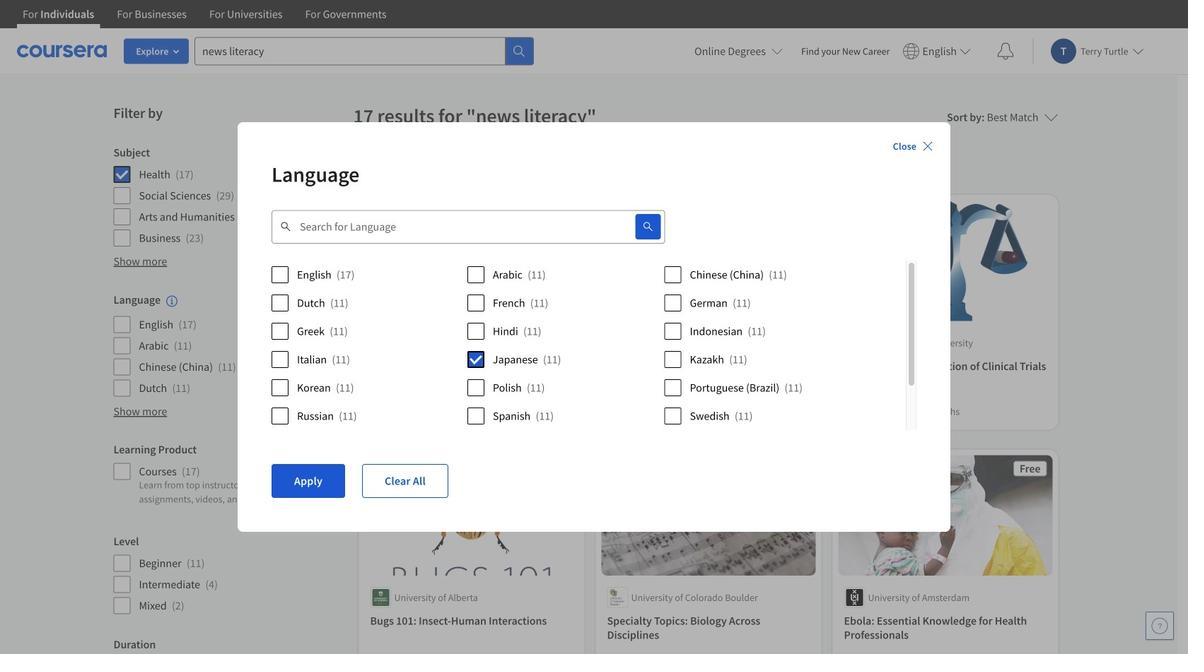 Task type: locate. For each thing, give the bounding box(es) containing it.
search image
[[642, 221, 654, 233]]

select language options element
[[272, 261, 917, 431]]

3 group from the top
[[114, 443, 345, 512]]

2 group from the top
[[114, 293, 345, 398]]

coursera image
[[17, 40, 107, 62]]

dialog
[[238, 122, 950, 533]]

group
[[114, 146, 345, 248], [114, 293, 345, 398], [114, 443, 345, 512], [114, 535, 345, 615]]

help center image
[[1151, 618, 1168, 635]]

None search field
[[194, 37, 534, 65]]



Task type: describe. For each thing, give the bounding box(es) containing it.
banner navigation
[[11, 0, 398, 39]]

1 group from the top
[[114, 146, 345, 248]]

4 group from the top
[[114, 535, 345, 615]]

Search by keyword search field
[[291, 210, 601, 244]]



